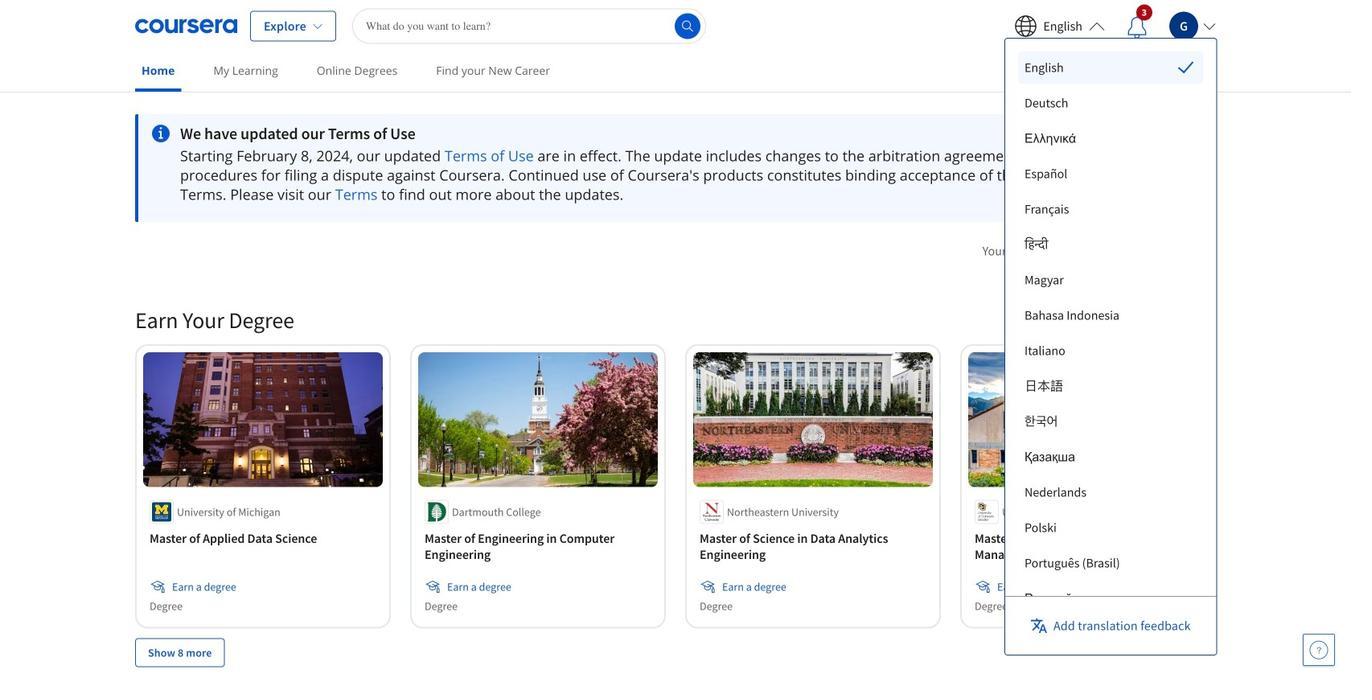 Task type: vqa. For each thing, say whether or not it's contained in the screenshot.
Degrees
no



Task type: describe. For each thing, give the bounding box(es) containing it.
help center image
[[1310, 641, 1329, 660]]

information: we have updated our terms of use element
[[180, 124, 1102, 143]]

coursera image
[[135, 13, 237, 39]]



Task type: locate. For each thing, give the bounding box(es) containing it.
None search field
[[352, 8, 706, 44]]

main content
[[0, 94, 1352, 682]]

menu
[[1019, 52, 1204, 682]]

earn your degree collection element
[[126, 280, 1226, 682]]

radio item
[[1019, 52, 1204, 84]]



